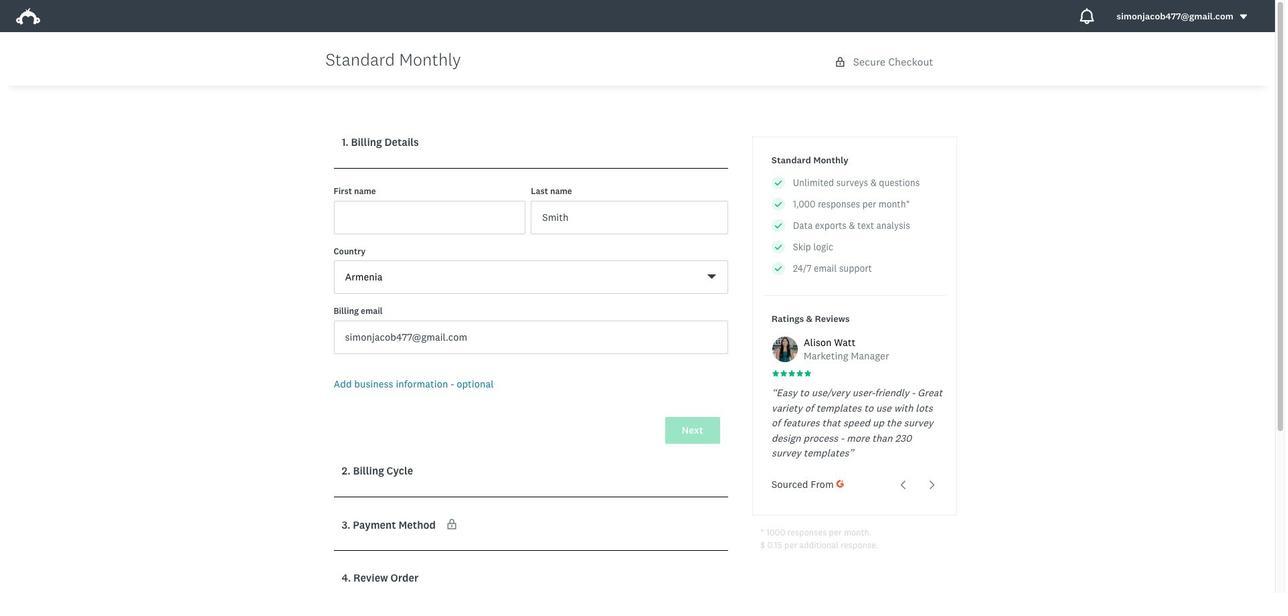 Task type: vqa. For each thing, say whether or not it's contained in the screenshot.
CHEVRONLEFT image
yes



Task type: describe. For each thing, give the bounding box(es) containing it.
products icon image
[[1079, 8, 1095, 24]]

chevronright image
[[927, 480, 937, 490]]

surveymonkey logo image
[[16, 8, 40, 25]]



Task type: locate. For each thing, give the bounding box(es) containing it.
dropdown arrow image
[[1239, 12, 1248, 22]]

chevronleft image
[[899, 480, 909, 490]]

None text field
[[334, 200, 526, 234]]

None text field
[[531, 200, 728, 234], [334, 320, 728, 354], [531, 200, 728, 234], [334, 320, 728, 354]]



